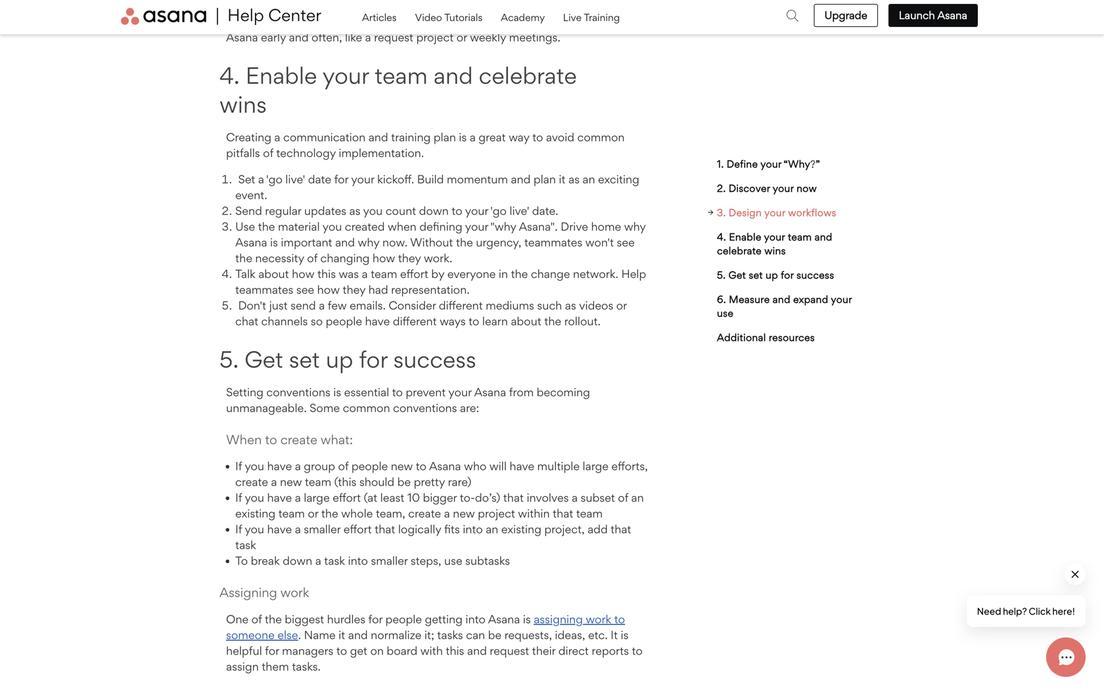 Task type: describe. For each thing, give the bounding box(es) containing it.
use inside 6. measure and expand your use
[[717, 307, 733, 319]]

0 vertical spatial live'
[[285, 172, 305, 186]]

will
[[489, 459, 507, 473]]

0 horizontal spatial 4. enable your team and celebrate wins
[[219, 61, 577, 118]]

team up add
[[576, 506, 603, 521]]

people inside if you have a group of people new to asana who will have multiple large efforts, create a new team (this should be pretty rare) if you have a large effort (at least 10 bigger to-do's) that involves a subset of an existing team or the whole team, create a new project within that team if you have a smaller effort that logically fits into an existing project, add that task to break down a task into smaller steps, use subtasks
[[351, 459, 388, 473]]

goals
[[424, 0, 452, 13]]

tasks
[[437, 628, 463, 642]]

1 vertical spatial enable
[[729, 231, 761, 243]]

out
[[516, 0, 533, 13]]

of right subset
[[618, 491, 628, 505]]

0 vertical spatial create
[[280, 432, 317, 447]]

assigning work to someone else
[[226, 612, 625, 642]]

or inside if you have a group of people new to asana who will have multiple large efforts, create a new team (this should be pretty rare) if you have a large effort (at least 10 bigger to-do's) that involves a subset of an existing team or the whole team, create a new project within that team if you have a smaller effort that logically fits into an existing project, add that task to break down a task into smaller steps, use subtasks
[[308, 506, 318, 521]]

video tutorials link
[[415, 8, 485, 26]]

asana up requests, at the left of page
[[488, 612, 520, 626]]

avoid
[[546, 130, 574, 144]]

just
[[269, 298, 288, 312]]

academy link
[[501, 8, 547, 26]]

1 vertical spatial 'go
[[490, 204, 507, 218]]

the right use
[[258, 219, 275, 234]]

the right in
[[511, 267, 528, 281]]

rare)
[[448, 475, 471, 489]]

0 vertical spatial up
[[766, 269, 778, 281]]

0 vertical spatial enable
[[246, 61, 317, 89]]

that up within on the left of page
[[503, 491, 524, 505]]

asana".
[[519, 219, 558, 234]]

(this
[[334, 475, 356, 489]]

live training
[[563, 11, 620, 23]]

one for your
[[339, 0, 362, 13]]

few
[[328, 298, 347, 312]]

defining
[[419, 219, 462, 234]]

1 horizontal spatial new
[[391, 459, 413, 473]]

1 vertical spatial large
[[304, 491, 330, 505]]

0 horizontal spatial 5. get set up for success
[[219, 345, 476, 373]]

have inside set a 'go live' date for your kickoff. build momentum and plan it as an exciting event. send regular updates as you count down to your 'go live' date. use the material you created when defining your "why asana". drive home why asana is important and why now. without the urgency, teammates won't see the necessity of changing how they work. talk about how this was a team effort by everyone in the change network. help teammates see how they had representation. don't just send a few emails. consider different mediums such as videos or chat channels so people have different ways to learn about the rollout.
[[365, 314, 390, 328]]

for down 4. enable your team and celebrate wins link
[[781, 269, 794, 281]]

created
[[345, 219, 385, 234]]

1 vertical spatial 4.
[[717, 231, 726, 243]]

common for some
[[343, 401, 390, 415]]

video
[[415, 11, 442, 23]]

for up essential
[[359, 345, 387, 373]]

regular
[[265, 204, 301, 218]]

is inside . name it and normalize it; tasks can be requests, ideas, etc. it is helpful for managers to get on board with this and request their direct reports to assign them tasks.
[[621, 628, 629, 642]]

with inside . name it and normalize it; tasks can be requests, ideas, etc. it is helpful for managers to get on board with this and request their direct reports to assign them tasks.
[[420, 644, 443, 658]]

2 vertical spatial effort
[[344, 522, 372, 536]]

now
[[797, 182, 817, 194]]

date
[[308, 172, 331, 186]]

your down 2. discover your now
[[764, 206, 785, 219]]

6. measure and expand your use link
[[708, 287, 866, 325]]

expand
[[793, 293, 828, 305]]

1 horizontal spatial different
[[439, 298, 483, 312]]

and down "can"
[[467, 644, 487, 658]]

2 if from the top
[[235, 491, 242, 505]]

great
[[479, 130, 506, 144]]

2 horizontal spatial new
[[453, 506, 475, 521]]

0 horizontal spatial new
[[280, 475, 302, 489]]

additional resources link
[[708, 325, 866, 350]]

ideas,
[[555, 628, 585, 642]]

additional
[[717, 331, 766, 343]]

your down momentum
[[465, 204, 488, 218]]

whole
[[341, 506, 373, 521]]

be inside if you have a group of people new to asana who will have multiple large efforts, create a new team (this should be pretty rare) if you have a large effort (at least 10 bigger to-do's) that involves a subset of an existing team or the whole team, create a new project within that team if you have a smaller effort that logically fits into an existing project, add that task to break down a task into smaller steps, use subtasks
[[397, 475, 411, 489]]

request inside one of your key goals with rolling out asana is getting a critical mass using asana regularly. look for a workflow that gets people using asana early and often, like a request project or weekly meetings.
[[374, 30, 413, 44]]

team down the group
[[305, 475, 331, 489]]

"why?"
[[784, 158, 820, 170]]

material
[[278, 219, 320, 234]]

won't
[[585, 235, 614, 249]]

1 vertical spatial why
[[358, 235, 379, 249]]

one of the biggest hurdles for people getting into asana is
[[226, 612, 534, 626]]

way
[[509, 130, 529, 144]]

your left 'now'
[[773, 182, 794, 194]]

1 vertical spatial set
[[289, 345, 320, 373]]

asana right launch
[[937, 9, 967, 22]]

people inside one of your key goals with rolling out asana is getting a critical mass using asana regularly. look for a workflow that gets people using asana early and often, like a request project or weekly meetings.
[[564, 14, 600, 28]]

0 vertical spatial as
[[568, 172, 580, 186]]

to inside assigning work to someone else
[[614, 612, 625, 626]]

1 vertical spatial effort
[[333, 491, 361, 505]]

the down such
[[544, 314, 561, 328]]

1 horizontal spatial large
[[583, 459, 608, 473]]

0 horizontal spatial conventions
[[266, 385, 330, 399]]

0 horizontal spatial 4.
[[219, 61, 240, 89]]

1 vertical spatial teammates
[[235, 282, 293, 297]]

team down regularly.
[[375, 61, 428, 89]]

0 horizontal spatial 5.
[[219, 345, 239, 373]]

the up talk
[[235, 251, 252, 265]]

1 horizontal spatial 5. get set up for success
[[717, 269, 834, 281]]

0 horizontal spatial success
[[393, 345, 476, 373]]

ways
[[440, 314, 466, 328]]

effort inside set a 'go live' date for your kickoff. build momentum and plan it as an exciting event. send regular updates as you count down to your 'go live' date. use the material you created when defining your "why asana". drive home why asana is important and why now. without the urgency, teammates won't see the necessity of changing how they work. talk about how this was a team effort by everyone in the change network. help teammates see how they had representation. don't just send a few emails. consider different mediums such as videos or chat channels so people have different ways to learn about the rollout.
[[400, 267, 428, 281]]

team inside 4. enable your team and celebrate wins link
[[788, 231, 812, 243]]

1 vertical spatial create
[[235, 475, 268, 489]]

it;
[[424, 628, 434, 642]]

team inside set a 'go live' date for your kickoff. build momentum and plan it as an exciting event. send regular updates as you count down to your 'go live' date. use the material you created when defining your "why asana". drive home why asana is important and why now. without the urgency, teammates won't see the necessity of changing how they work. talk about how this was a team effort by everyone in the change network. help teammates see how they had representation. don't just send a few emails. consider different mediums such as videos or chat channels so people have different ways to learn about the rollout.
[[371, 267, 397, 281]]

of up (this
[[338, 459, 349, 473]]

launch asana
[[899, 9, 967, 22]]

normalize
[[371, 628, 421, 642]]

and inside 6. measure and expand your use
[[773, 293, 790, 305]]

look
[[410, 14, 435, 28]]

2 horizontal spatial create
[[408, 506, 441, 521]]

articles link
[[362, 8, 399, 26]]

of inside the creating a communication and training plan is a great way to avoid common pitfalls of technology implementation.
[[263, 146, 273, 160]]

1.
[[717, 158, 724, 170]]

1 horizontal spatial why
[[624, 219, 646, 234]]

to right reports
[[632, 644, 643, 658]]

asana down critical
[[226, 30, 258, 44]]

use inside if you have a group of people new to asana who will have multiple large efforts, create a new team (this should be pretty rare) if you have a large effort (at least 10 bigger to-do's) that involves a subset of an existing team or the whole team, create a new project within that team if you have a smaller effort that logically fits into an existing project, add that task to break down a task into smaller steps, use subtasks
[[444, 554, 462, 568]]

0 horizontal spatial up
[[326, 345, 353, 373]]

assigning
[[534, 612, 583, 626]]

work for assigning
[[586, 612, 611, 626]]

subset
[[581, 491, 615, 505]]

your down 3. design your workflows
[[764, 231, 785, 243]]

10
[[407, 491, 420, 505]]

subtasks
[[465, 554, 510, 568]]

and down way on the top of page
[[511, 172, 531, 186]]

0 horizontal spatial how
[[292, 267, 314, 281]]

down inside if you have a group of people new to asana who will have multiple large efforts, create a new team (this should be pretty rare) if you have a large effort (at least 10 bigger to-do's) that involves a subset of an existing team or the whole team, create a new project within that team if you have a smaller effort that logically fits into an existing project, add that task to break down a task into smaller steps, use subtasks
[[283, 554, 312, 568]]

4. enable your team and celebrate wins link
[[708, 225, 866, 263]]

fits
[[444, 522, 460, 536]]

communication
[[283, 130, 366, 144]]

2 vertical spatial into
[[466, 612, 485, 626]]

and down the weekly
[[434, 61, 473, 89]]

2 vertical spatial as
[[565, 298, 576, 312]]

1 horizontal spatial teammates
[[524, 235, 582, 249]]

6.
[[717, 293, 726, 305]]

0 vertical spatial 5.
[[717, 269, 726, 281]]

1 horizontal spatial smaller
[[371, 554, 408, 568]]

your down implementation.
[[351, 172, 374, 186]]

biggest
[[285, 612, 324, 626]]

least
[[380, 491, 404, 505]]

the inside if you have a group of people new to asana who will have multiple large efforts, create a new team (this should be pretty rare) if you have a large effort (at least 10 bigger to-do's) that involves a subset of an existing team or the whole team, create a new project within that team if you have a smaller effort that logically fits into an existing project, add that task to break down a task into smaller steps, use subtasks
[[321, 506, 338, 521]]

3.
[[717, 206, 726, 219]]

videos
[[579, 298, 613, 312]]

asana inside set a 'go live' date for your kickoff. build momentum and plan it as an exciting event. send regular updates as you count down to your 'go live' date. use the material you created when defining your "why asana". drive home why asana is important and why now. without the urgency, teammates won't see the necessity of changing how they work. talk about how this was a team effort by everyone in the change network. help teammates see how they had representation. don't just send a few emails. consider different mediums such as videos or chat channels so people have different ways to learn about the rollout.
[[235, 235, 267, 249]]

workflows
[[788, 206, 836, 219]]

1 vertical spatial get
[[245, 345, 283, 373]]

to left get
[[336, 644, 347, 658]]

training
[[391, 130, 431, 144]]

emails.
[[350, 298, 386, 312]]

0 vertical spatial smaller
[[304, 522, 341, 536]]

so
[[311, 314, 323, 328]]

0 horizontal spatial celebrate
[[479, 61, 577, 89]]

plan inside the creating a communication and training plan is a great way to avoid common pitfalls of technology implementation.
[[434, 130, 456, 144]]

what:
[[321, 432, 353, 447]]

asana up gets
[[536, 0, 568, 13]]

build
[[417, 172, 444, 186]]

to left learn
[[469, 314, 479, 328]]

for up normalize
[[368, 612, 383, 626]]

1 vertical spatial into
[[348, 554, 368, 568]]

1 vertical spatial different
[[393, 314, 437, 328]]

1 vertical spatial 4. enable your team and celebrate wins
[[717, 231, 832, 257]]

managers
[[282, 644, 333, 658]]

who
[[464, 459, 487, 473]]

it inside . name it and normalize it; tasks can be requests, ideas, etc. it is helpful for managers to get on board with this and request their direct reports to assign them tasks.
[[338, 628, 345, 642]]

of up someone
[[251, 612, 262, 626]]

1 vertical spatial as
[[349, 204, 360, 218]]

someone
[[226, 628, 275, 642]]

rollout.
[[564, 314, 601, 328]]

help
[[621, 267, 646, 281]]

video tutorials
[[415, 11, 485, 23]]

people up normalize
[[385, 612, 422, 626]]

to up defining
[[452, 204, 462, 218]]

unmanageable.
[[226, 401, 307, 415]]

and up changing
[[335, 235, 355, 249]]

your inside 6. measure and expand your use
[[831, 293, 852, 305]]

upgrade
[[824, 9, 867, 22]]

and inside one of your key goals with rolling out asana is getting a critical mass using asana regularly. look for a workflow that gets people using asana early and often, like a request project or weekly meetings.
[[289, 30, 309, 44]]

asana up like
[[324, 14, 356, 28]]

2 vertical spatial an
[[486, 522, 498, 536]]

2 horizontal spatial how
[[373, 251, 395, 265]]

when
[[226, 432, 262, 447]]

that down team,
[[375, 522, 395, 536]]

everyone
[[447, 267, 496, 281]]

0 vertical spatial wins
[[219, 90, 267, 118]]

if you have a group of people new to asana who will have multiple large efforts, create a new team (this should be pretty rare) if you have a large effort (at least 10 bigger to-do's) that involves a subset of an existing team or the whole team, create a new project within that team if you have a smaller effort that logically fits into an existing project, add that task to break down a task into smaller steps, use subtasks
[[235, 459, 648, 568]]

1 if from the top
[[235, 459, 242, 473]]

additional resources
[[717, 331, 815, 343]]

don't
[[238, 298, 266, 312]]

0 vertical spatial about
[[258, 267, 289, 281]]

urgency,
[[476, 235, 521, 249]]

request inside . name it and normalize it; tasks can be requests, ideas, etc. it is helpful for managers to get on board with this and request their direct reports to assign them tasks.
[[490, 644, 529, 658]]

that up 'project,'
[[553, 506, 573, 521]]

for inside . name it and normalize it; tasks can be requests, ideas, etc. it is helpful for managers to get on board with this and request their direct reports to assign them tasks.
[[265, 644, 279, 658]]

the down defining
[[456, 235, 473, 249]]

2. discover your now
[[717, 182, 817, 194]]

1 vertical spatial see
[[296, 282, 314, 297]]

1 vertical spatial an
[[631, 491, 644, 505]]

1 vertical spatial existing
[[501, 522, 541, 536]]

get
[[350, 644, 367, 658]]

0 vertical spatial existing
[[235, 506, 275, 521]]

your down like
[[322, 61, 369, 89]]

1 horizontal spatial conventions
[[393, 401, 457, 415]]

launch asana link
[[888, 4, 978, 27]]

1 using from the left
[[293, 14, 322, 28]]

set inside "5. get set up for success" link
[[749, 269, 763, 281]]

1. define your "why?"
[[717, 158, 820, 170]]

0 vertical spatial task
[[235, 538, 256, 552]]

and inside the creating a communication and training plan is a great way to avoid common pitfalls of technology implementation.
[[368, 130, 388, 144]]

. name it and normalize it; tasks can be requests, ideas, etc. it is helpful for managers to get on board with this and request their direct reports to assign them tasks.
[[226, 628, 643, 673]]

2 vertical spatial how
[[317, 282, 340, 297]]

like
[[345, 30, 362, 44]]

board
[[387, 644, 417, 658]]

implementation.
[[339, 146, 424, 160]]

0 horizontal spatial they
[[343, 282, 365, 297]]

people inside set a 'go live' date for your kickoff. build momentum and plan it as an exciting event. send regular updates as you count down to your 'go live' date. use the material you created when defining your "why asana". drive home why asana is important and why now. without the urgency, teammates won't see the necessity of changing how they work. talk about how this was a team effort by everyone in the change network. help teammates see how they had representation. don't just send a few emails. consider different mediums such as videos or chat channels so people have different ways to learn about the rollout.
[[326, 314, 362, 328]]

regularly.
[[359, 14, 407, 28]]

when
[[388, 219, 416, 234]]

send
[[291, 298, 316, 312]]

your left "why
[[465, 219, 488, 234]]

launch
[[899, 9, 935, 22]]



Task type: locate. For each thing, give the bounding box(es) containing it.
essential
[[344, 385, 389, 399]]

0 vertical spatial project
[[416, 30, 454, 44]]

can
[[466, 628, 485, 642]]

5. get set up for success up 6. measure and expand your use
[[717, 269, 834, 281]]

was
[[339, 267, 359, 281]]

0 horizontal spatial one
[[226, 612, 248, 626]]

wins up creating
[[219, 90, 267, 118]]

0 horizontal spatial task
[[235, 538, 256, 552]]

live
[[563, 11, 582, 23]]

an down efforts,
[[631, 491, 644, 505]]

new up should on the bottom left of page
[[391, 459, 413, 473]]

1 horizontal spatial with
[[455, 0, 478, 13]]

add
[[588, 522, 608, 536]]

a
[[622, 0, 628, 13], [455, 14, 461, 28], [365, 30, 371, 44], [274, 130, 280, 144], [470, 130, 476, 144], [258, 172, 264, 186], [362, 267, 368, 281], [319, 298, 325, 312], [295, 459, 301, 473], [271, 475, 277, 489], [295, 491, 301, 505], [572, 491, 578, 505], [444, 506, 450, 521], [295, 522, 301, 536], [315, 554, 321, 568]]

that right add
[[611, 522, 631, 536]]

1 horizontal spatial request
[[490, 644, 529, 658]]

different up ways
[[439, 298, 483, 312]]

celebrate down the meetings.
[[479, 61, 577, 89]]

send
[[235, 204, 262, 218]]

pitfalls
[[226, 146, 260, 160]]

1 horizontal spatial common
[[577, 130, 625, 144]]

1 horizontal spatial one
[[339, 0, 362, 13]]

0 vertical spatial success
[[797, 269, 834, 281]]

upgrade link
[[814, 4, 878, 27]]

plan inside set a 'go live' date for your kickoff. build momentum and plan it as an exciting event. send regular updates as you count down to your 'go live' date. use the material you created when defining your "why asana". drive home why asana is important and why now. without the urgency, teammates won't see the necessity of changing how they work. talk about how this was a team effort by everyone in the change network. help teammates see how they had representation. don't just send a few emails. consider different mediums such as videos or chat channels so people have different ways to learn about the rollout.
[[533, 172, 556, 186]]

is left "training"
[[571, 0, 579, 13]]

conventions down prevent
[[393, 401, 457, 415]]

0 horizontal spatial why
[[358, 235, 379, 249]]

asana inside if you have a group of people new to asana who will have multiple large efforts, create a new team (this should be pretty rare) if you have a large effort (at least 10 bigger to-do's) that involves a subset of an existing team or the whole team, create a new project within that team if you have a smaller effort that logically fits into an existing project, add that task to break down a task into smaller steps, use subtasks
[[429, 459, 461, 473]]

live'
[[285, 172, 305, 186], [510, 204, 529, 218]]

1 horizontal spatial wins
[[764, 244, 786, 257]]

common right avoid
[[577, 130, 625, 144]]

an inside set a 'go live' date for your kickoff. build momentum and plan it as an exciting event. send regular updates as you count down to your 'go live' date. use the material you created when defining your "why asana". drive home why asana is important and why now. without the urgency, teammates won't see the necessity of changing how they work. talk about how this was a team effort by everyone in the change network. help teammates see how they had representation. don't just send a few emails. consider different mediums such as videos or chat channels so people have different ways to learn about the rollout.
[[582, 172, 595, 186]]

asana down use
[[235, 235, 267, 249]]

new
[[391, 459, 413, 473], [280, 475, 302, 489], [453, 506, 475, 521]]

success up expand
[[797, 269, 834, 281]]

into up "can"
[[466, 612, 485, 626]]

your up 2. discover your now
[[760, 158, 782, 170]]

1 horizontal spatial plan
[[533, 172, 556, 186]]

2 asana help center help center home page image from the left
[[221, 8, 321, 25]]

getting up tasks on the left of page
[[425, 612, 463, 626]]

0 horizontal spatial wins
[[219, 90, 267, 118]]

1 horizontal spatial getting
[[582, 0, 619, 13]]

your inside setting conventions is essential to prevent your asana from becoming unmanageable. some common conventions are:
[[448, 385, 472, 399]]

'go up "why
[[490, 204, 507, 218]]

task up to
[[235, 538, 256, 552]]

they
[[398, 251, 421, 265], [343, 282, 365, 297]]

and right "early"
[[289, 30, 309, 44]]

or inside set a 'go live' date for your kickoff. build momentum and plan it as an exciting event. send regular updates as you count down to your 'go live' date. use the material you created when defining your "why asana". drive home why asana is important and why now. without the urgency, teammates won't see the necessity of changing how they work. talk about how this was a team effort by everyone in the change network. help teammates see how they had representation. don't just send a few emails. consider different mediums such as videos or chat channels so people have different ways to learn about the rollout.
[[616, 298, 627, 312]]

about down necessity
[[258, 267, 289, 281]]

set a 'go live' date for your kickoff. build momentum and plan it as an exciting event. send regular updates as you count down to your 'go live' date. use the material you created when defining your "why asana". drive home why asana is important and why now. without the urgency, teammates won't see the necessity of changing how they work. talk about how this was a team effort by everyone in the change network. help teammates see how they had representation. don't just send a few emails. consider different mediums such as videos or chat channels so people have different ways to learn about the rollout.
[[235, 172, 646, 328]]

exciting
[[598, 172, 639, 186]]

is inside one of your key goals with rolling out asana is getting a critical mass using asana regularly. look for a workflow that gets people using asana early and often, like a request project or weekly meetings.
[[571, 0, 579, 13]]

how down necessity
[[292, 267, 314, 281]]

efforts,
[[611, 459, 648, 473]]

without
[[410, 235, 453, 249]]

common inside the creating a communication and training plan is a great way to avoid common pitfalls of technology implementation.
[[577, 130, 625, 144]]

team,
[[376, 506, 405, 521]]

using up often,
[[293, 14, 322, 28]]

1 horizontal spatial project
[[478, 506, 515, 521]]

and down workflows
[[815, 231, 832, 243]]

assign
[[226, 659, 259, 673]]

0 horizontal spatial an
[[486, 522, 498, 536]]

1 horizontal spatial up
[[766, 269, 778, 281]]

to inside setting conventions is essential to prevent your asana from becoming unmanageable. some common conventions are:
[[392, 385, 403, 399]]

0 horizontal spatial down
[[283, 554, 312, 568]]

for inside one of your key goals with rolling out asana is getting a critical mass using asana regularly. look for a workflow that gets people using asana early and often, like a request project or weekly meetings.
[[438, 14, 452, 28]]

momentum
[[447, 172, 508, 186]]

asana up are:
[[474, 385, 506, 399]]

home
[[591, 219, 621, 234]]

2 vertical spatial or
[[308, 506, 318, 521]]

smaller
[[304, 522, 341, 536], [371, 554, 408, 568]]

0 horizontal spatial use
[[444, 554, 462, 568]]

training
[[584, 11, 620, 23]]

different down the consider
[[393, 314, 437, 328]]

5. get set up for success link
[[708, 263, 866, 287]]

have
[[365, 314, 390, 328], [267, 459, 292, 473], [510, 459, 534, 473], [267, 491, 292, 505], [267, 522, 292, 536]]

live training link
[[563, 8, 620, 26]]

1 horizontal spatial see
[[617, 235, 635, 249]]

1 vertical spatial it
[[338, 628, 345, 642]]

common down essential
[[343, 401, 390, 415]]

live' up "why
[[510, 204, 529, 218]]

key
[[404, 0, 422, 13]]

be right "can"
[[488, 628, 501, 642]]

0 horizontal spatial enable
[[246, 61, 317, 89]]

the up else on the left of page
[[265, 612, 282, 626]]

project inside one of your key goals with rolling out asana is getting a critical mass using asana regularly. look for a workflow that gets people using asana early and often, like a request project or weekly meetings.
[[416, 30, 454, 44]]

large down the group
[[304, 491, 330, 505]]

0 vertical spatial into
[[463, 522, 483, 536]]

be inside . name it and normalize it; tasks can be requests, ideas, etc. it is helpful for managers to get on board with this and request their direct reports to assign them tasks.
[[488, 628, 501, 642]]

work inside assigning work to someone else
[[586, 612, 611, 626]]

your inside one of your key goals with rolling out asana is getting a critical mass using asana regularly. look for a workflow that gets people using asana early and often, like a request project or weekly meetings.
[[378, 0, 401, 13]]

6. measure and expand your use
[[717, 293, 852, 319]]

on
[[370, 644, 384, 658]]

break
[[251, 554, 280, 568]]

be up 10
[[397, 475, 411, 489]]

5. get set up for success up essential
[[219, 345, 476, 373]]

1 horizontal spatial 4. enable your team and celebrate wins
[[717, 231, 832, 257]]

resources
[[769, 331, 815, 343]]

1 vertical spatial getting
[[425, 612, 463, 626]]

0 vertical spatial one
[[339, 0, 362, 13]]

down up defining
[[419, 204, 449, 218]]

enable
[[246, 61, 317, 89], [729, 231, 761, 243]]

team down workflows
[[788, 231, 812, 243]]

that inside one of your key goals with rolling out asana is getting a critical mass using asana regularly. look for a workflow that gets people using asana early and often, like a request project or weekly meetings.
[[515, 14, 536, 28]]

see
[[617, 235, 635, 249], [296, 282, 314, 297]]

that
[[515, 14, 536, 28], [503, 491, 524, 505], [553, 506, 573, 521], [375, 522, 395, 536], [611, 522, 631, 536]]

smaller left steps,
[[371, 554, 408, 568]]

one inside one of your key goals with rolling out asana is getting a critical mass using asana regularly. look for a workflow that gets people using asana early and often, like a request project or weekly meetings.
[[339, 0, 362, 13]]

hurdles
[[327, 612, 365, 626]]

1 horizontal spatial live'
[[510, 204, 529, 218]]

1 horizontal spatial it
[[559, 172, 565, 186]]

team up had
[[371, 267, 397, 281]]

your
[[378, 0, 401, 13], [322, 61, 369, 89], [760, 158, 782, 170], [351, 172, 374, 186], [773, 182, 794, 194], [465, 204, 488, 218], [764, 206, 785, 219], [465, 219, 488, 234], [764, 231, 785, 243], [831, 293, 852, 305], [448, 385, 472, 399]]

0 horizontal spatial be
[[397, 475, 411, 489]]

1 horizontal spatial down
[[419, 204, 449, 218]]

this left "was"
[[317, 267, 336, 281]]

task
[[235, 538, 256, 552], [324, 554, 345, 568]]

one for the
[[226, 612, 248, 626]]

0 horizontal spatial live'
[[285, 172, 305, 186]]

and up get
[[348, 628, 368, 642]]

enable down design
[[729, 231, 761, 243]]

common for avoid
[[577, 130, 625, 144]]

direct
[[558, 644, 589, 658]]

reports
[[592, 644, 629, 658]]

1 vertical spatial celebrate
[[717, 244, 762, 257]]

0 vertical spatial new
[[391, 459, 413, 473]]

for right date
[[334, 172, 348, 186]]

2 using from the left
[[603, 14, 632, 28]]

is inside set a 'go live' date for your kickoff. build momentum and plan it as an exciting event. send regular updates as you count down to your 'go live' date. use the material you created when defining your "why asana". drive home why asana is important and why now. without the urgency, teammates won't see the necessity of changing how they work. talk about how this was a team effort by everyone in the change network. help teammates see how they had representation. don't just send a few emails. consider different mediums such as videos or chat channels so people have different ways to learn about the rollout.
[[270, 235, 278, 249]]

your up regularly.
[[378, 0, 401, 13]]

to inside if you have a group of people new to asana who will have multiple large efforts, create a new team (this should be pretty rare) if you have a large effort (at least 10 bigger to-do's) that involves a subset of an existing team or the whole team, create a new project within that team if you have a smaller effort that logically fits into an existing project, add that task to break down a task into smaller steps, use subtasks
[[416, 459, 426, 473]]

different
[[439, 298, 483, 312], [393, 314, 437, 328]]

1 vertical spatial up
[[326, 345, 353, 373]]

1 vertical spatial work
[[586, 612, 611, 626]]

1 vertical spatial task
[[324, 554, 345, 568]]

for inside set a 'go live' date for your kickoff. build momentum and plan it as an exciting event. send regular updates as you count down to your 'go live' date. use the material you created when defining your "why asana". drive home why asana is important and why now. without the urgency, teammates won't see the necessity of changing how they work. talk about how this was a team effort by everyone in the change network. help teammates see how they had representation. don't just send a few emails. consider different mediums such as videos or chat channels so people have different ways to learn about the rollout.
[[334, 172, 348, 186]]

large
[[583, 459, 608, 473], [304, 491, 330, 505]]

work.
[[424, 251, 452, 265]]

it down avoid
[[559, 172, 565, 186]]

of down creating
[[263, 146, 273, 160]]

create up "logically"
[[408, 506, 441, 521]]

getting inside one of your key goals with rolling out asana is getting a critical mass using asana regularly. look for a workflow that gets people using asana early and often, like a request project or weekly meetings.
[[582, 0, 619, 13]]

assigning work
[[219, 585, 313, 600]]

up up measure
[[766, 269, 778, 281]]

workflow
[[464, 14, 512, 28]]

you
[[363, 204, 383, 218], [322, 219, 342, 234], [245, 459, 264, 473], [245, 491, 264, 505], [245, 522, 264, 536]]

0 vertical spatial with
[[455, 0, 478, 13]]

0 vertical spatial down
[[419, 204, 449, 218]]

why right home
[[624, 219, 646, 234]]

using right live
[[603, 14, 632, 28]]

enable down "early"
[[246, 61, 317, 89]]

team up break
[[278, 506, 305, 521]]

early
[[261, 30, 286, 44]]

1 vertical spatial with
[[420, 644, 443, 658]]

within
[[518, 506, 550, 521]]

1 horizontal spatial task
[[324, 554, 345, 568]]

1 horizontal spatial they
[[398, 251, 421, 265]]

project down the look
[[416, 30, 454, 44]]

1 vertical spatial 5.
[[219, 345, 239, 373]]

2 vertical spatial create
[[408, 506, 441, 521]]

to up pretty
[[416, 459, 426, 473]]

into down 'whole' at the left bottom of the page
[[348, 554, 368, 568]]

as down avoid
[[568, 172, 580, 186]]

1 vertical spatial live'
[[510, 204, 529, 218]]

0 horizontal spatial with
[[420, 644, 443, 658]]

effort down (this
[[333, 491, 361, 505]]

use right steps,
[[444, 554, 462, 568]]

or down tutorials in the left top of the page
[[456, 30, 467, 44]]

by
[[431, 267, 444, 281]]

this down tasks on the left of page
[[446, 644, 464, 658]]

of inside one of your key goals with rolling out asana is getting a critical mass using asana regularly. look for a workflow that gets people using asana early and often, like a request project or weekly meetings.
[[365, 0, 375, 13]]

1 horizontal spatial 4.
[[717, 231, 726, 243]]

logically
[[398, 522, 441, 536]]

is up necessity
[[270, 235, 278, 249]]

people down few
[[326, 314, 362, 328]]

2 horizontal spatial an
[[631, 491, 644, 505]]

kickoff.
[[377, 172, 414, 186]]

project inside if you have a group of people new to asana who will have multiple large efforts, create a new team (this should be pretty rare) if you have a large effort (at least 10 bigger to-do's) that involves a subset of an existing team or the whole team, create a new project within that team if you have a smaller effort that logically fits into an existing project, add that task to break down a task into smaller steps, use subtasks
[[478, 506, 515, 521]]

this inside set a 'go live' date for your kickoff. build momentum and plan it as an exciting event. send regular updates as you count down to your 'go live' date. use the material you created when defining your "why asana". drive home why asana is important and why now. without the urgency, teammates won't see the necessity of changing how they work. talk about how this was a team effort by everyone in the change network. help teammates see how they had representation. don't just send a few emails. consider different mediums such as videos or chat channels so people have different ways to learn about the rollout.
[[317, 267, 336, 281]]

one
[[339, 0, 362, 13], [226, 612, 248, 626]]

0 vertical spatial it
[[559, 172, 565, 186]]

chat
[[235, 314, 258, 328]]

1 vertical spatial this
[[446, 644, 464, 658]]

0 horizontal spatial it
[[338, 628, 345, 642]]

0 horizontal spatial common
[[343, 401, 390, 415]]

effort
[[400, 267, 428, 281], [333, 491, 361, 505], [344, 522, 372, 536]]

about
[[258, 267, 289, 281], [511, 314, 541, 328]]

changing
[[320, 251, 370, 265]]

0 vertical spatial they
[[398, 251, 421, 265]]

effort up representation.
[[400, 267, 428, 281]]

to inside the creating a communication and training plan is a great way to avoid common pitfalls of technology implementation.
[[532, 130, 543, 144]]

asana help center help center home page image
[[121, 8, 218, 25], [221, 8, 321, 25]]

0 horizontal spatial work
[[280, 585, 309, 600]]

count
[[386, 204, 416, 218]]

0 vertical spatial celebrate
[[479, 61, 577, 89]]

with up workflow
[[455, 0, 478, 13]]

requests,
[[504, 628, 552, 642]]

1 horizontal spatial how
[[317, 282, 340, 297]]

see up send
[[296, 282, 314, 297]]

1 vertical spatial how
[[292, 267, 314, 281]]

the
[[258, 219, 275, 234], [456, 235, 473, 249], [235, 251, 252, 265], [511, 267, 528, 281], [544, 314, 561, 328], [321, 506, 338, 521], [265, 612, 282, 626]]

is inside setting conventions is essential to prevent your asana from becoming unmanageable. some common conventions are:
[[333, 385, 341, 399]]

1 vertical spatial be
[[488, 628, 501, 642]]

is up requests, at the left of page
[[523, 612, 531, 626]]

existing up break
[[235, 506, 275, 521]]

0 horizontal spatial teammates
[[235, 282, 293, 297]]

is inside the creating a communication and training plan is a great way to avoid common pitfalls of technology implementation.
[[459, 130, 467, 144]]

. name
[[298, 628, 336, 642]]

celebrate inside 4. enable your team and celebrate wins link
[[717, 244, 762, 257]]

critical
[[226, 14, 261, 28]]

0 horizontal spatial request
[[374, 30, 413, 44]]

for up them
[[265, 644, 279, 658]]

3 if from the top
[[235, 522, 242, 536]]

else
[[277, 628, 298, 642]]

their
[[532, 644, 555, 658]]

it inside set a 'go live' date for your kickoff. build momentum and plan it as an exciting event. send regular updates as you count down to your 'go live' date. use the material you created when defining your "why asana". drive home why asana is important and why now. without the urgency, teammates won't see the necessity of changing how they work. talk about how this was a team effort by everyone in the change network. help teammates see how they had representation. don't just send a few emails. consider different mediums such as videos or chat channels so people have different ways to learn about the rollout.
[[559, 172, 565, 186]]

4. enable your team and celebrate wins down 3. design your workflows
[[717, 231, 832, 257]]

task down 'whole' at the left bottom of the page
[[324, 554, 345, 568]]

request down regularly.
[[374, 30, 413, 44]]

down inside set a 'go live' date for your kickoff. build momentum and plan it as an exciting event. send regular updates as you count down to your 'go live' date. use the material you created when defining your "why asana". drive home why asana is important and why now. without the urgency, teammates won't see the necessity of changing how they work. talk about how this was a team effort by everyone in the change network. help teammates see how they had representation. don't just send a few emails. consider different mediums such as videos or chat channels so people have different ways to learn about the rollout.
[[419, 204, 449, 218]]

0 horizontal spatial set
[[289, 345, 320, 373]]

your right expand
[[831, 293, 852, 305]]

updates
[[304, 204, 346, 218]]

this inside . name it and normalize it; tasks can be requests, ideas, etc. it is helpful for managers to get on board with this and request their direct reports to assign them tasks.
[[446, 644, 464, 658]]

measure
[[729, 293, 770, 305]]

involves
[[527, 491, 569, 505]]

5.
[[717, 269, 726, 281], [219, 345, 239, 373]]

with inside one of your key goals with rolling out asana is getting a critical mass using asana regularly. look for a workflow that gets people using asana early and often, like a request project or weekly meetings.
[[455, 0, 478, 13]]

0 vertical spatial or
[[456, 30, 467, 44]]

0 vertical spatial 5. get set up for success
[[717, 269, 834, 281]]

asana inside setting conventions is essential to prevent your asana from becoming unmanageable. some common conventions are:
[[474, 385, 506, 399]]

gets
[[539, 14, 561, 28]]

1 horizontal spatial create
[[280, 432, 317, 447]]

0 horizontal spatial create
[[235, 475, 268, 489]]

1 vertical spatial common
[[343, 401, 390, 415]]

1 vertical spatial about
[[511, 314, 541, 328]]

they down "was"
[[343, 282, 365, 297]]

get up measure
[[729, 269, 746, 281]]

creating a communication and training plan is a great way to avoid common pitfalls of technology implementation.
[[226, 130, 625, 160]]

consider
[[389, 298, 436, 312]]

0 vertical spatial getting
[[582, 0, 619, 13]]

of down important
[[307, 251, 317, 265]]

0 horizontal spatial existing
[[235, 506, 275, 521]]

0 horizontal spatial getting
[[425, 612, 463, 626]]

that down out
[[515, 14, 536, 28]]

0 vertical spatial conventions
[[266, 385, 330, 399]]

1 asana help center help center home page image from the left
[[121, 8, 218, 25]]

or inside one of your key goals with rolling out asana is getting a critical mass using asana regularly. look for a workflow that gets people using asana early and often, like a request project or weekly meetings.
[[456, 30, 467, 44]]

teammates
[[524, 235, 582, 249], [235, 282, 293, 297]]

0 vertical spatial work
[[280, 585, 309, 600]]

plan up date.
[[533, 172, 556, 186]]

0 vertical spatial an
[[582, 172, 595, 186]]

work for assigning
[[280, 585, 309, 600]]

is left great
[[459, 130, 467, 144]]

to right when
[[265, 432, 277, 447]]

success up prevent
[[393, 345, 476, 373]]

becoming
[[537, 385, 590, 399]]

asana
[[536, 0, 568, 13], [937, 9, 967, 22], [324, 14, 356, 28], [226, 30, 258, 44], [235, 235, 267, 249], [474, 385, 506, 399], [429, 459, 461, 473], [488, 612, 520, 626]]

0 vertical spatial teammates
[[524, 235, 582, 249]]

is up some
[[333, 385, 341, 399]]

0 vertical spatial why
[[624, 219, 646, 234]]

0 horizontal spatial 'go
[[266, 172, 282, 186]]

0 vertical spatial get
[[729, 269, 746, 281]]

group
[[304, 459, 335, 473]]

(at
[[364, 491, 377, 505]]

2 vertical spatial new
[[453, 506, 475, 521]]

1 horizontal spatial set
[[749, 269, 763, 281]]

project down 'do's)'
[[478, 506, 515, 521]]

1 horizontal spatial success
[[797, 269, 834, 281]]

to up it
[[614, 612, 625, 626]]

0 vertical spatial see
[[617, 235, 635, 249]]

of inside set a 'go live' date for your kickoff. build momentum and plan it as an exciting event. send regular updates as you count down to your 'go live' date. use the material you created when defining your "why asana". drive home why asana is important and why now. without the urgency, teammates won't see the necessity of changing how they work. talk about how this was a team effort by everyone in the change network. help teammates see how they had representation. don't just send a few emails. consider different mediums such as videos or chat channels so people have different ways to learn about the rollout.
[[307, 251, 317, 265]]

0 horizontal spatial smaller
[[304, 522, 341, 536]]

new down to-
[[453, 506, 475, 521]]

should
[[359, 475, 394, 489]]

assigning work to someone else link
[[226, 612, 625, 642]]

create
[[280, 432, 317, 447], [235, 475, 268, 489], [408, 506, 441, 521]]

set down the so
[[289, 345, 320, 373]]

see down home
[[617, 235, 635, 249]]

4.
[[219, 61, 240, 89], [717, 231, 726, 243]]

effort down 'whole' at the left bottom of the page
[[344, 522, 372, 536]]

or left 'whole' at the left bottom of the page
[[308, 506, 318, 521]]

common inside setting conventions is essential to prevent your asana from becoming unmanageable. some common conventions are:
[[343, 401, 390, 415]]



Task type: vqa. For each thing, say whether or not it's contained in the screenshot.
use
yes



